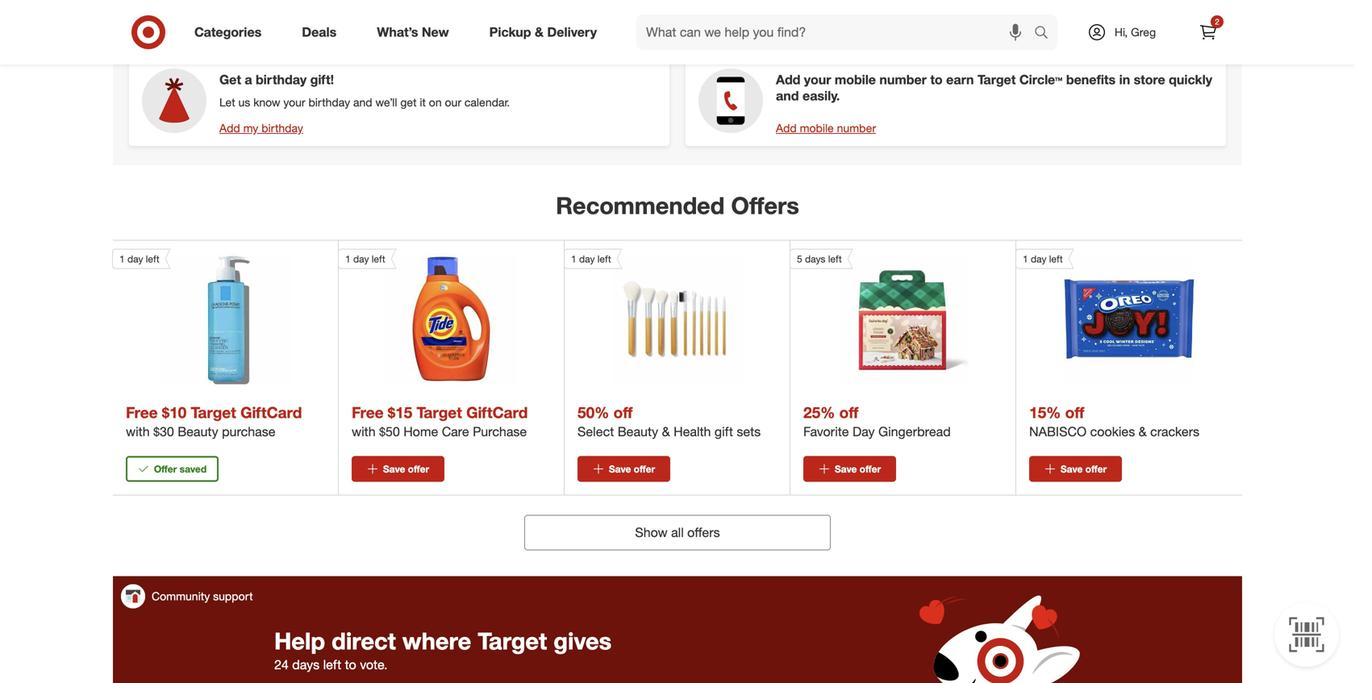 Task type: describe. For each thing, give the bounding box(es) containing it.
on
[[429, 95, 442, 109]]

5 days left
[[797, 253, 842, 265]]

sets
[[737, 424, 761, 440]]

deals link
[[288, 15, 357, 50]]

us
[[238, 95, 250, 109]]

my info
[[636, 7, 719, 36]]

with for free $15 target giftcard
[[352, 424, 376, 440]]

deals
[[302, 24, 337, 40]]

left for free $10 target giftcard
[[146, 253, 160, 265]]

save for target
[[383, 463, 405, 475]]

$50
[[379, 424, 400, 440]]

my
[[636, 7, 670, 36]]

select
[[578, 424, 614, 440]]

day for free $15 target giftcard
[[353, 253, 369, 265]]

recommended offers
[[556, 191, 799, 220]]

benefits
[[1067, 72, 1116, 88]]

pickup & delivery link
[[476, 15, 617, 50]]

get a birthday gift! let us know your birthday and we'll get it on our calendar.
[[219, 72, 510, 109]]

off for 25% off
[[840, 404, 859, 422]]

gingerbread
[[879, 424, 951, 440]]

our
[[445, 95, 462, 109]]

direct
[[332, 627, 396, 655]]

target inside 'help direct where target gives 24 days left to vote.'
[[478, 627, 547, 655]]

1 for free $10 target giftcard
[[119, 253, 125, 265]]

your inside get a birthday gift! let us know your birthday and we'll get it on our calendar.
[[284, 95, 305, 109]]

offer for favorite
[[860, 463, 881, 475]]

target inside the free $10 target giftcard with $30 beauty purchase
[[191, 404, 236, 422]]

hi, greg
[[1115, 25, 1156, 39]]

& for 50%
[[662, 424, 670, 440]]

offer saved
[[154, 463, 207, 475]]

1 vertical spatial birthday
[[309, 95, 350, 109]]

1 for 50% off
[[571, 253, 577, 265]]

add your mobile number to earn target circle™ benefits in store quickly and easily.
[[776, 72, 1213, 104]]

offer for target
[[408, 463, 429, 475]]

delivery
[[547, 24, 597, 40]]

left inside 'help direct where target gives 24 days left to vote.'
[[323, 657, 341, 673]]

free $15 target giftcard with $50 home care purchase
[[352, 404, 528, 440]]

to inside 'help direct where target gives 24 days left to vote.'
[[345, 657, 356, 673]]

1 day left button for 15% off
[[1016, 249, 1195, 384]]

free for free $10 target giftcard
[[126, 404, 158, 422]]

day
[[853, 424, 875, 440]]

$10
[[162, 404, 187, 422]]

2
[[1215, 17, 1220, 27]]

day for 15% off
[[1031, 253, 1047, 265]]

save offer for favorite
[[835, 463, 881, 475]]

purchase
[[473, 424, 527, 440]]

add mobile number button
[[776, 120, 876, 136]]

1 day left button for 50% off
[[564, 249, 743, 384]]

save offer button for target
[[352, 456, 445, 482]]

get
[[219, 72, 241, 88]]

days inside button
[[805, 253, 826, 265]]

search
[[1027, 26, 1066, 42]]

it
[[420, 95, 426, 109]]

nabisco
[[1030, 424, 1087, 440]]

what's new
[[377, 24, 449, 40]]

mobile inside 'add your mobile number to earn target circle™ benefits in store quickly and easily.'
[[835, 72, 876, 88]]

crackers
[[1151, 424, 1200, 440]]

help
[[274, 627, 325, 655]]

day for free $10 target giftcard
[[127, 253, 143, 265]]

left for 25% off
[[828, 253, 842, 265]]

we'll
[[376, 95, 397, 109]]

circle™
[[1020, 72, 1063, 88]]

offer saved button
[[126, 456, 219, 482]]

support
[[213, 589, 253, 603]]

quickly
[[1169, 72, 1213, 88]]

and inside 'add your mobile number to earn target circle™ benefits in store quickly and easily.'
[[776, 88, 799, 104]]

get
[[400, 95, 417, 109]]

add for add mobile number
[[776, 121, 797, 135]]

vote.
[[360, 657, 388, 673]]

add for add my birthday
[[219, 121, 240, 135]]

5
[[797, 253, 803, 265]]

categories link
[[181, 15, 282, 50]]

pickup
[[489, 24, 531, 40]]

saved
[[180, 463, 207, 475]]

add my birthday
[[219, 121, 303, 135]]

2 link
[[1191, 15, 1226, 50]]

15%
[[1030, 404, 1061, 422]]

cookies
[[1091, 424, 1135, 440]]

show
[[635, 525, 668, 540]]

all
[[671, 525, 684, 540]]

save offer for target
[[383, 463, 429, 475]]

offers
[[731, 191, 799, 220]]

recommended
[[556, 191, 725, 220]]

know
[[254, 95, 280, 109]]

birthday for a
[[256, 72, 307, 88]]

health
[[674, 424, 711, 440]]

1 for free $15 target giftcard
[[345, 253, 351, 265]]

save for nabisco
[[1061, 463, 1083, 475]]

info
[[676, 7, 719, 36]]

save offer for nabisco
[[1061, 463, 1107, 475]]

show all offers link
[[524, 515, 831, 551]]

what's
[[377, 24, 418, 40]]

a
[[245, 72, 252, 88]]

50%
[[578, 404, 609, 422]]

community support
[[152, 589, 253, 603]]



Task type: vqa. For each thing, say whether or not it's contained in the screenshot.
50%
yes



Task type: locate. For each thing, give the bounding box(es) containing it.
offer down 50% off select beauty & health gift sets
[[634, 463, 655, 475]]

1 1 day left from the left
[[119, 253, 160, 265]]

0 horizontal spatial giftcard
[[241, 404, 302, 422]]

4 day from the left
[[1031, 253, 1047, 265]]

birthday
[[256, 72, 307, 88], [309, 95, 350, 109], [262, 121, 303, 135]]

save down day
[[835, 463, 857, 475]]

2 1 from the left
[[345, 253, 351, 265]]

What can we help you find? suggestions appear below search field
[[637, 15, 1038, 50]]

save offer down select
[[609, 463, 655, 475]]

2 save offer from the left
[[609, 463, 655, 475]]

add inside 'add my birthday' button
[[219, 121, 240, 135]]

& for 15%
[[1139, 424, 1147, 440]]

save offer button down select
[[578, 456, 671, 482]]

0 horizontal spatial mobile
[[800, 121, 834, 135]]

1 vertical spatial to
[[345, 657, 356, 673]]

save offer button for nabisco
[[1030, 456, 1122, 482]]

1 off from the left
[[614, 404, 633, 422]]

free for free $15 target giftcard
[[352, 404, 384, 422]]

off inside 50% off select beauty & health gift sets
[[614, 404, 633, 422]]

free up $50
[[352, 404, 384, 422]]

add my birthday button
[[219, 120, 303, 136]]

my
[[243, 121, 258, 135]]

3 day from the left
[[579, 253, 595, 265]]

offer for select
[[634, 463, 655, 475]]

target inside "free $15 target giftcard with $50 home care purchase"
[[417, 404, 462, 422]]

purchase
[[222, 424, 276, 440]]

birthday for my
[[262, 121, 303, 135]]

3 1 from the left
[[571, 253, 577, 265]]

$15
[[388, 404, 412, 422]]

save down select
[[609, 463, 631, 475]]

0 horizontal spatial with
[[126, 424, 150, 440]]

$30
[[153, 424, 174, 440]]

1 vertical spatial number
[[837, 121, 876, 135]]

giftcard for free $10 target giftcard
[[241, 404, 302, 422]]

offer down cookies
[[1086, 463, 1107, 475]]

0 horizontal spatial days
[[292, 657, 320, 673]]

1 day left for free $15 target giftcard
[[345, 253, 385, 265]]

free up $30
[[126, 404, 158, 422]]

with inside "free $15 target giftcard with $50 home care purchase"
[[352, 424, 376, 440]]

favorite
[[804, 424, 849, 440]]

0 horizontal spatial free
[[126, 404, 158, 422]]

target left gives
[[478, 627, 547, 655]]

4 offer from the left
[[1086, 463, 1107, 475]]

add inside add mobile number button
[[776, 121, 797, 135]]

off
[[614, 404, 633, 422], [840, 404, 859, 422], [1066, 404, 1085, 422]]

1 giftcard from the left
[[241, 404, 302, 422]]

number down easily.
[[837, 121, 876, 135]]

1 1 day left button from the left
[[112, 249, 291, 384]]

1 save offer from the left
[[383, 463, 429, 475]]

days
[[805, 253, 826, 265], [292, 657, 320, 673]]

3 off from the left
[[1066, 404, 1085, 422]]

offer down home
[[408, 463, 429, 475]]

search button
[[1027, 15, 1066, 53]]

with left $30
[[126, 424, 150, 440]]

& inside 15% off nabisco cookies & crackers
[[1139, 424, 1147, 440]]

1 day left for free $10 target giftcard
[[119, 253, 160, 265]]

1 day left for 15% off
[[1023, 253, 1063, 265]]

target right $10
[[191, 404, 236, 422]]

add inside 'add your mobile number to earn target circle™ benefits in store quickly and easily.'
[[776, 72, 801, 88]]

save offer button for favorite
[[804, 456, 896, 482]]

left for 15% off
[[1050, 253, 1063, 265]]

2 vertical spatial birthday
[[262, 121, 303, 135]]

0 vertical spatial your
[[804, 72, 831, 88]]

1 save offer button from the left
[[352, 456, 445, 482]]

off up nabisco
[[1066, 404, 1085, 422]]

save offer button
[[352, 456, 445, 482], [578, 456, 671, 482], [804, 456, 896, 482], [1030, 456, 1122, 482]]

your
[[804, 72, 831, 88], [284, 95, 305, 109]]

& right cookies
[[1139, 424, 1147, 440]]

2 free from the left
[[352, 404, 384, 422]]

50% off select beauty & health gift sets
[[578, 404, 761, 440]]

1 horizontal spatial number
[[880, 72, 927, 88]]

0 horizontal spatial and
[[353, 95, 372, 109]]

1 vertical spatial your
[[284, 95, 305, 109]]

& right pickup
[[535, 24, 544, 40]]

1 horizontal spatial beauty
[[618, 424, 659, 440]]

giftcard
[[241, 404, 302, 422], [466, 404, 528, 422]]

2 day from the left
[[353, 253, 369, 265]]

beauty inside 50% off select beauty & health gift sets
[[618, 424, 659, 440]]

home
[[404, 424, 438, 440]]

4 save offer button from the left
[[1030, 456, 1122, 482]]

0 vertical spatial mobile
[[835, 72, 876, 88]]

giftcard inside "free $15 target giftcard with $50 home care purchase"
[[466, 404, 528, 422]]

left for 50% off
[[598, 253, 611, 265]]

to left vote.
[[345, 657, 356, 673]]

1 vertical spatial days
[[292, 657, 320, 673]]

4 1 from the left
[[1023, 253, 1029, 265]]

save for select
[[609, 463, 631, 475]]

1 day left for 50% off
[[571, 253, 611, 265]]

off for 15% off
[[1066, 404, 1085, 422]]

your up easily.
[[804, 72, 831, 88]]

0 vertical spatial to
[[931, 72, 943, 88]]

mobile down easily.
[[800, 121, 834, 135]]

community
[[152, 589, 210, 603]]

giftcard for free $15 target giftcard
[[466, 404, 528, 422]]

1
[[119, 253, 125, 265], [345, 253, 351, 265], [571, 253, 577, 265], [1023, 253, 1029, 265]]

1 day left
[[119, 253, 160, 265], [345, 253, 385, 265], [571, 253, 611, 265], [1023, 253, 1063, 265]]

target inside 'add your mobile number to earn target circle™ benefits in store quickly and easily.'
[[978, 72, 1016, 88]]

to
[[931, 72, 943, 88], [345, 657, 356, 673]]

free
[[126, 404, 158, 422], [352, 404, 384, 422]]

& inside 50% off select beauty & health gift sets
[[662, 424, 670, 440]]

save offer button down day
[[804, 456, 896, 482]]

offers
[[688, 525, 720, 540]]

left for free $15 target giftcard
[[372, 253, 385, 265]]

2 1 day left button from the left
[[338, 249, 517, 384]]

save offer down day
[[835, 463, 881, 475]]

greg
[[1131, 25, 1156, 39]]

1 day left button for free $15 target giftcard
[[338, 249, 517, 384]]

add up offers
[[776, 121, 797, 135]]

1 day left button
[[112, 249, 291, 384], [338, 249, 517, 384], [564, 249, 743, 384], [1016, 249, 1195, 384]]

beauty right select
[[618, 424, 659, 440]]

day for 50% off
[[579, 253, 595, 265]]

left inside button
[[828, 253, 842, 265]]

earn
[[947, 72, 974, 88]]

save for favorite
[[835, 463, 857, 475]]

2 save from the left
[[609, 463, 631, 475]]

2 beauty from the left
[[618, 424, 659, 440]]

categories
[[194, 24, 262, 40]]

and left easily.
[[776, 88, 799, 104]]

pickup & delivery
[[489, 24, 597, 40]]

off right 50%
[[614, 404, 633, 422]]

2 horizontal spatial off
[[1066, 404, 1085, 422]]

days right 5
[[805, 253, 826, 265]]

1 horizontal spatial and
[[776, 88, 799, 104]]

0 horizontal spatial number
[[837, 121, 876, 135]]

day
[[127, 253, 143, 265], [353, 253, 369, 265], [579, 253, 595, 265], [1031, 253, 1047, 265]]

2 with from the left
[[352, 424, 376, 440]]

1 horizontal spatial with
[[352, 424, 376, 440]]

1 day from the left
[[127, 253, 143, 265]]

beauty inside the free $10 target giftcard with $30 beauty purchase
[[178, 424, 218, 440]]

offer for nabisco
[[1086, 463, 1107, 475]]

in
[[1120, 72, 1131, 88]]

hi,
[[1115, 25, 1128, 39]]

to left the 'earn'
[[931, 72, 943, 88]]

0 vertical spatial days
[[805, 253, 826, 265]]

1 horizontal spatial days
[[805, 253, 826, 265]]

free $10 target giftcard with $30 beauty purchase
[[126, 404, 302, 440]]

2 offer from the left
[[634, 463, 655, 475]]

1 horizontal spatial your
[[804, 72, 831, 88]]

calendar.
[[465, 95, 510, 109]]

2 1 day left from the left
[[345, 253, 385, 265]]

0 vertical spatial number
[[880, 72, 927, 88]]

mobile inside add mobile number button
[[800, 121, 834, 135]]

2 off from the left
[[840, 404, 859, 422]]

3 1 day left from the left
[[571, 253, 611, 265]]

target right the 'earn'
[[978, 72, 1016, 88]]

with for free $10 target giftcard
[[126, 424, 150, 440]]

save offer for select
[[609, 463, 655, 475]]

0 horizontal spatial beauty
[[178, 424, 218, 440]]

0 horizontal spatial to
[[345, 657, 356, 673]]

off inside 25% off favorite day gingerbread
[[840, 404, 859, 422]]

what's new link
[[363, 15, 469, 50]]

care
[[442, 424, 469, 440]]

help direct where target gives 24 days left to vote.
[[274, 627, 612, 673]]

1 horizontal spatial to
[[931, 72, 943, 88]]

birthday inside 'add my birthday' button
[[262, 121, 303, 135]]

4 1 day left from the left
[[1023, 253, 1063, 265]]

1 free from the left
[[126, 404, 158, 422]]

save
[[383, 463, 405, 475], [609, 463, 631, 475], [835, 463, 857, 475], [1061, 463, 1083, 475]]

offer
[[408, 463, 429, 475], [634, 463, 655, 475], [860, 463, 881, 475], [1086, 463, 1107, 475]]

0 horizontal spatial &
[[535, 24, 544, 40]]

birthday up know on the left of page
[[256, 72, 307, 88]]

show all offers
[[635, 525, 720, 540]]

offer down day
[[860, 463, 881, 475]]

giftcard inside the free $10 target giftcard with $30 beauty purchase
[[241, 404, 302, 422]]

days right 24
[[292, 657, 320, 673]]

add up add mobile number
[[776, 72, 801, 88]]

& left health
[[662, 424, 670, 440]]

mobile up easily.
[[835, 72, 876, 88]]

with left $50
[[352, 424, 376, 440]]

new
[[422, 24, 449, 40]]

0 vertical spatial birthday
[[256, 72, 307, 88]]

number left the 'earn'
[[880, 72, 927, 88]]

2 giftcard from the left
[[466, 404, 528, 422]]

off up day
[[840, 404, 859, 422]]

and inside get a birthday gift! let us know your birthday and we'll get it on our calendar.
[[353, 95, 372, 109]]

birthday down know on the left of page
[[262, 121, 303, 135]]

save offer button down $50
[[352, 456, 445, 482]]

number inside 'add your mobile number to earn target circle™ benefits in store quickly and easily.'
[[880, 72, 927, 88]]

1 horizontal spatial &
[[662, 424, 670, 440]]

with
[[126, 424, 150, 440], [352, 424, 376, 440]]

gift
[[715, 424, 733, 440]]

beauty
[[178, 424, 218, 440], [618, 424, 659, 440]]

free inside the free $10 target giftcard with $30 beauty purchase
[[126, 404, 158, 422]]

target up care
[[417, 404, 462, 422]]

number inside button
[[837, 121, 876, 135]]

1 offer from the left
[[408, 463, 429, 475]]

off inside 15% off nabisco cookies & crackers
[[1066, 404, 1085, 422]]

store
[[1134, 72, 1166, 88]]

1 day left button for free $10 target giftcard
[[112, 249, 291, 384]]

3 save from the left
[[835, 463, 857, 475]]

4 save offer from the left
[[1061, 463, 1107, 475]]

save offer down home
[[383, 463, 429, 475]]

add left my at the left of the page
[[219, 121, 240, 135]]

beauty down $10
[[178, 424, 218, 440]]

add for add your mobile number to earn target circle™ benefits in store quickly and easily.
[[776, 72, 801, 88]]

3 1 day left button from the left
[[564, 249, 743, 384]]

0 horizontal spatial your
[[284, 95, 305, 109]]

your inside 'add your mobile number to earn target circle™ benefits in store quickly and easily.'
[[804, 72, 831, 88]]

save down nabisco
[[1061, 463, 1083, 475]]

left
[[146, 253, 160, 265], [372, 253, 385, 265], [598, 253, 611, 265], [828, 253, 842, 265], [1050, 253, 1063, 265], [323, 657, 341, 673]]

mobile
[[835, 72, 876, 88], [800, 121, 834, 135]]

save offer button for select
[[578, 456, 671, 482]]

1 with from the left
[[126, 424, 150, 440]]

0 horizontal spatial off
[[614, 404, 633, 422]]

3 save offer from the left
[[835, 463, 881, 475]]

1 horizontal spatial off
[[840, 404, 859, 422]]

save offer button down nabisco
[[1030, 456, 1122, 482]]

25% off favorite day gingerbread
[[804, 404, 951, 440]]

number
[[880, 72, 927, 88], [837, 121, 876, 135]]

&
[[535, 24, 544, 40], [662, 424, 670, 440], [1139, 424, 1147, 440]]

where
[[403, 627, 471, 655]]

with inside the free $10 target giftcard with $30 beauty purchase
[[126, 424, 150, 440]]

1 1 from the left
[[119, 253, 125, 265]]

easily.
[[803, 88, 840, 104]]

your right know on the left of page
[[284, 95, 305, 109]]

& inside pickup & delivery link
[[535, 24, 544, 40]]

3 offer from the left
[[860, 463, 881, 475]]

1 beauty from the left
[[178, 424, 218, 440]]

save offer
[[383, 463, 429, 475], [609, 463, 655, 475], [835, 463, 881, 475], [1061, 463, 1107, 475]]

1 for 15% off
[[1023, 253, 1029, 265]]

4 1 day left button from the left
[[1016, 249, 1195, 384]]

save down $50
[[383, 463, 405, 475]]

1 vertical spatial mobile
[[800, 121, 834, 135]]

birthday down gift!
[[309, 95, 350, 109]]

to inside 'add your mobile number to earn target circle™ benefits in store quickly and easily.'
[[931, 72, 943, 88]]

days inside 'help direct where target gives 24 days left to vote.'
[[292, 657, 320, 673]]

gift!
[[310, 72, 334, 88]]

1 horizontal spatial mobile
[[835, 72, 876, 88]]

4 save from the left
[[1061, 463, 1083, 475]]

free inside "free $15 target giftcard with $50 home care purchase"
[[352, 404, 384, 422]]

2 save offer button from the left
[[578, 456, 671, 482]]

24
[[274, 657, 289, 673]]

add mobile number
[[776, 121, 876, 135]]

gives
[[554, 627, 612, 655]]

let
[[219, 95, 235, 109]]

3 save offer button from the left
[[804, 456, 896, 482]]

and left the we'll
[[353, 95, 372, 109]]

1 horizontal spatial free
[[352, 404, 384, 422]]

save offer down nabisco
[[1061, 463, 1107, 475]]

off for 50% off
[[614, 404, 633, 422]]

1 save from the left
[[383, 463, 405, 475]]

1 horizontal spatial giftcard
[[466, 404, 528, 422]]

2 horizontal spatial &
[[1139, 424, 1147, 440]]

5 days left button
[[790, 249, 969, 384]]

25%
[[804, 404, 835, 422]]

15% off nabisco cookies & crackers
[[1030, 404, 1200, 440]]

offer
[[154, 463, 177, 475]]



